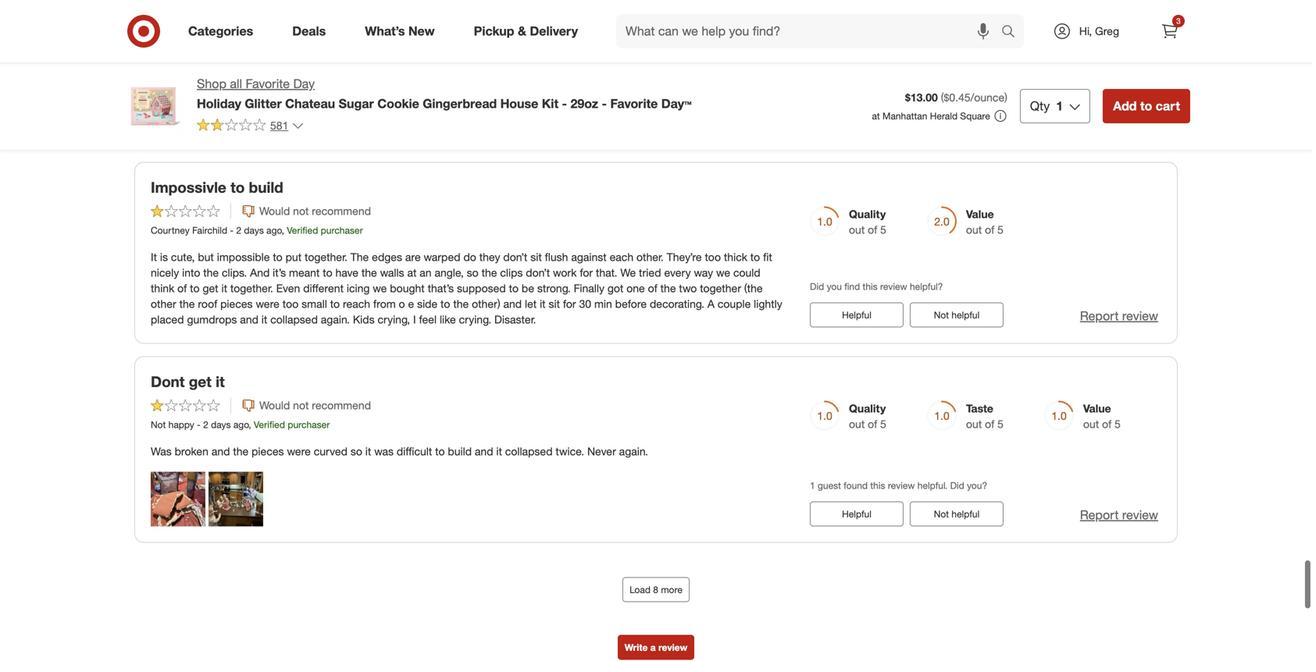 Task type: locate. For each thing, give the bounding box(es) containing it.
are
[[405, 250, 421, 264]]

report review button
[[1080, 113, 1159, 131], [1080, 307, 1159, 325], [1080, 507, 1159, 524]]

0 horizontal spatial 1
[[810, 480, 815, 492]]

day™
[[662, 96, 692, 111]]

curved
[[314, 445, 348, 459]]

0 horizontal spatial ,
[[249, 419, 251, 431]]

greg
[[1095, 24, 1120, 38]]

and up disaster.
[[504, 297, 522, 311]]

pieces
[[220, 297, 253, 311], [252, 445, 284, 459]]

what's
[[365, 23, 405, 39]]

1 vertical spatial helpful?
[[910, 281, 943, 293]]

purchaser up the curved
[[288, 419, 330, 431]]

0 horizontal spatial build
[[249, 179, 283, 197]]

1 vertical spatial build
[[448, 445, 472, 459]]

, up it's
[[282, 225, 284, 236]]

side
[[417, 297, 438, 311]]

gumdrops
[[187, 313, 237, 327]]

ago up impossible
[[267, 225, 282, 236]]

1 horizontal spatial together.
[[305, 250, 348, 264]]

were left the curved
[[287, 445, 311, 459]]

would not recommend up put
[[259, 204, 371, 218]]

review
[[881, 86, 908, 98], [1123, 114, 1159, 129], [881, 281, 908, 293], [1123, 309, 1159, 324], [888, 480, 915, 492], [1123, 508, 1159, 523], [659, 642, 688, 654]]

sit
[[531, 250, 542, 264], [549, 297, 560, 311]]

this
[[863, 86, 878, 98], [863, 281, 878, 293], [871, 480, 886, 492]]

1 report from the top
[[1080, 114, 1119, 129]]

e
[[408, 297, 414, 311]]

0 vertical spatial together
[[603, 36, 645, 49]]

one
[[321, 51, 339, 65], [627, 282, 645, 295]]

this for dont get it
[[871, 480, 886, 492]]

1 vertical spatial together
[[700, 282, 741, 295]]

2 horizontal spatial were
[[287, 445, 311, 459]]

2 vertical spatial not helpful button
[[910, 502, 1004, 527]]

5
[[881, 8, 887, 22], [998, 8, 1004, 22], [881, 223, 887, 237], [998, 223, 1004, 237], [881, 417, 887, 431], [998, 417, 1004, 431], [1115, 417, 1121, 431]]

1 not helpful button from the top
[[910, 108, 1004, 133]]

1 horizontal spatial collapsed
[[505, 445, 553, 459]]

not for impossivle to build
[[293, 204, 309, 218]]

search button
[[995, 14, 1032, 52]]

too up way
[[705, 250, 721, 264]]

0 horizontal spatial sit
[[531, 250, 542, 264]]

together right house
[[603, 36, 645, 49]]

did for so cute! great activity for girls christmas night. i melted sugar and used it to glue the house together and it held up perfectly. some kits were missing items and one came with no door.
[[810, 86, 824, 98]]

don't
[[503, 250, 528, 264], [526, 266, 550, 280]]

1 horizontal spatial value
[[1084, 402, 1112, 415]]

0 horizontal spatial favorite
[[246, 76, 290, 91]]

2 not helpful button from the top
[[910, 303, 1004, 328]]

1 report review button from the top
[[1080, 113, 1159, 131]]

1 horizontal spatial too
[[705, 250, 721, 264]]

recommend for dont get it
[[312, 399, 371, 412]]

1 vertical spatial you
[[827, 281, 842, 293]]

would not recommend up the curved
[[259, 399, 371, 412]]

0 vertical spatial would
[[259, 204, 290, 218]]

i inside it is cute, but impossible to put together. the edges are warped do they don't sit flush against each other. they're too thick to fit nicely into the clips. and it's meant to have the walls at an angle, so the clips don't work for that. we tried every way we could think of to get it together. even different icing we bought that's supposed to be strong. finally got one of the two together (the other the roof pieces were too small to reach from o e side to the other) and let it sit for 30 min before decorating. a couple lightly placed gumdrops and it collapsed again. kids crying, i feel like crying. disaster.
[[413, 313, 416, 327]]

0 horizontal spatial we
[[373, 282, 387, 295]]

strong.
[[537, 282, 571, 295]]

recommend up the curved
[[312, 399, 371, 412]]

1 vertical spatial too
[[283, 297, 299, 311]]

0 horizontal spatial were
[[202, 51, 226, 65]]

we
[[716, 266, 731, 280], [373, 282, 387, 295]]

2 recommend from the top
[[312, 399, 371, 412]]

christmas
[[302, 36, 352, 49]]

0 vertical spatial did
[[810, 86, 824, 98]]

0 vertical spatial recommend
[[312, 204, 371, 218]]

i up with
[[385, 36, 387, 49]]

it down and on the left top of the page
[[262, 313, 267, 327]]

to left glue
[[515, 36, 525, 49]]

1 vertical spatial not helpful button
[[910, 303, 1004, 328]]

0 vertical spatial together.
[[305, 250, 348, 264]]

1 quality out of 5 from the top
[[849, 207, 887, 237]]

it left twice.
[[496, 445, 502, 459]]

1 horizontal spatial sit
[[549, 297, 560, 311]]

2 vertical spatial helpful
[[952, 509, 980, 520]]

2 quality out of 5 from the top
[[849, 402, 887, 431]]

1 helpful from the top
[[842, 309, 872, 321]]

missing
[[229, 51, 267, 65]]

0 vertical spatial helpful
[[842, 309, 872, 321]]

1 find from the top
[[845, 86, 860, 98]]

at left an
[[407, 266, 417, 280]]

together inside so cute! great activity for girls christmas night. i melted sugar and used it to glue the house together and it held up perfectly. some kits were missing items and one came with no door.
[[603, 36, 645, 49]]

- right kit
[[562, 96, 567, 111]]

the down but
[[203, 266, 219, 280]]

0 vertical spatial i
[[385, 36, 387, 49]]

report for dont get it
[[1080, 508, 1119, 523]]

and left used
[[458, 36, 476, 49]]

1 not from the top
[[293, 204, 309, 218]]

1 helpful from the top
[[952, 115, 980, 127]]

1 helpful? from the top
[[910, 86, 943, 98]]

1 horizontal spatial days
[[244, 225, 264, 236]]

build right the difficult
[[448, 445, 472, 459]]

together. up have
[[305, 250, 348, 264]]

1 vertical spatial did
[[810, 281, 824, 293]]

sugar
[[427, 36, 455, 49]]

did right the (the
[[810, 281, 824, 293]]

1 vertical spatial report
[[1080, 309, 1119, 324]]

not up put
[[293, 204, 309, 218]]

1 horizontal spatial so
[[467, 266, 479, 280]]

1 you from the top
[[827, 86, 842, 98]]

verified
[[287, 225, 318, 236], [254, 419, 285, 431]]

1 right qty
[[1057, 98, 1063, 114]]

2 find from the top
[[845, 281, 860, 293]]

, right happy
[[249, 419, 251, 431]]

quality out of 5
[[849, 207, 887, 237], [849, 402, 887, 431]]

you for it is cute, but impossible to put together. the edges are warped do they don't sit flush against each other. they're too thick to fit nicely into the clips. and it's meant to have the walls at an angle, so the clips don't work for that. we tried every way we could think of to get it together. even different icing we bought that's supposed to be strong. finally got one of the two together (the other the roof pieces were too small to reach from o e side to the other) and let it sit for 30 min before decorating. a couple lightly placed gumdrops and it collapsed again. kids crying, i feel like crying. disaster.
[[827, 281, 842, 293]]

build
[[249, 179, 283, 197], [448, 445, 472, 459]]

finally
[[574, 282, 605, 295]]

1 helpful button from the top
[[810, 303, 904, 328]]

1 vertical spatial would not recommend
[[259, 399, 371, 412]]

0 vertical spatial helpful
[[952, 115, 980, 127]]

0 vertical spatial verified
[[287, 225, 318, 236]]

recommend
[[312, 204, 371, 218], [312, 399, 371, 412]]

0 vertical spatial get
[[203, 282, 218, 295]]

3 report review from the top
[[1080, 508, 1159, 523]]

1 would from the top
[[259, 204, 290, 218]]

0 horizontal spatial days
[[211, 419, 231, 431]]

1 horizontal spatial ago
[[267, 225, 282, 236]]

too
[[705, 250, 721, 264], [283, 297, 299, 311]]

get right dont
[[189, 373, 212, 391]]

3 report review button from the top
[[1080, 507, 1159, 524]]

0 horizontal spatial i
[[385, 36, 387, 49]]

1 quality from the top
[[849, 207, 886, 221]]

to right the difficult
[[435, 445, 445, 459]]

days up impossible
[[244, 225, 264, 236]]

collapsed down small
[[270, 313, 318, 327]]

a
[[651, 642, 656, 654]]

not
[[293, 204, 309, 218], [293, 399, 309, 412]]

quality out of 5 for dont get it
[[849, 402, 887, 431]]

2 right happy
[[203, 419, 208, 431]]

3 helpful from the top
[[952, 509, 980, 520]]

1 vertical spatial not
[[293, 399, 309, 412]]

0 vertical spatial not helpful
[[934, 115, 980, 127]]

it right let
[[540, 297, 546, 311]]

1 not helpful from the top
[[934, 115, 980, 127]]

did
[[810, 86, 824, 98], [810, 281, 824, 293], [950, 480, 965, 492]]

it left 'held'
[[669, 36, 675, 49]]

1 vertical spatial ago
[[233, 419, 249, 431]]

the right glue
[[552, 36, 567, 49]]

0 horizontal spatial out of 5
[[849, 8, 887, 22]]

1 vertical spatial verified
[[254, 419, 285, 431]]

2 you from the top
[[827, 281, 842, 293]]

2 not from the top
[[293, 399, 309, 412]]

0 vertical spatial again.
[[321, 313, 350, 327]]

to up different
[[323, 266, 333, 280]]

1 vertical spatial helpful button
[[810, 502, 904, 527]]

2 vertical spatial report
[[1080, 508, 1119, 523]]

so right the curved
[[351, 445, 362, 459]]

guest review image 1 of 1, zoom in image
[[151, 79, 205, 133]]

)
[[1005, 91, 1008, 104]]

for down against
[[580, 266, 593, 280]]

together. down and on the left top of the page
[[230, 282, 273, 295]]

so inside it is cute, but impossible to put together. the edges are warped do they don't sit flush against each other. they're too thick to fit nicely into the clips. and it's meant to have the walls at an angle, so the clips don't work for that. we tried every way we could think of to get it together. even different icing we bought that's supposed to be strong. finally got one of the two together (the other the roof pieces were too small to reach from o e side to the other) and let it sit for 30 min before decorating. a couple lightly placed gumdrops and it collapsed again. kids crying, i feel like crying. disaster.
[[467, 266, 479, 280]]

ago
[[267, 225, 282, 236], [233, 419, 249, 431]]

together inside it is cute, but impossible to put together. the edges are warped do they don't sit flush against each other. they're too thick to fit nicely into the clips. and it's meant to have the walls at an angle, so the clips don't work for that. we tried every way we could think of to get it together. even different icing we bought that's supposed to be strong. finally got one of the two together (the other the roof pieces were too small to reach from o e side to the other) and let it sit for 30 min before decorating. a couple lightly placed gumdrops and it collapsed again. kids crying, i feel like crying. disaster.
[[700, 282, 741, 295]]

0 vertical spatial ,
[[282, 225, 284, 236]]

holiday
[[197, 96, 241, 111]]

a
[[708, 297, 715, 311]]

don't up clips
[[503, 250, 528, 264]]

it down clips.
[[221, 282, 227, 295]]

were down even
[[256, 297, 280, 311]]

and left 'held'
[[648, 36, 666, 49]]

that.
[[596, 266, 618, 280]]

1 horizontal spatial favorite
[[611, 96, 658, 111]]

small
[[302, 297, 327, 311]]

3 not helpful button from the top
[[910, 502, 1004, 527]]

2 would from the top
[[259, 399, 290, 412]]

the up decorating.
[[661, 282, 676, 295]]

not for first not helpful button
[[934, 115, 949, 127]]

1 horizontal spatial were
[[256, 297, 280, 311]]

together up a
[[700, 282, 741, 295]]

be
[[522, 282, 534, 295]]

to right "add"
[[1141, 98, 1153, 114]]

3 not helpful from the top
[[934, 509, 980, 520]]

3 report from the top
[[1080, 508, 1119, 523]]

0 vertical spatial collapsed
[[270, 313, 318, 327]]

2 quality from the top
[[849, 402, 886, 415]]

not helpful for impossivle to build
[[934, 309, 980, 321]]

helpful
[[842, 309, 872, 321], [842, 509, 872, 520]]

it up not happy - 2 days ago , verified purchaser
[[216, 373, 225, 391]]

disaster.
[[495, 313, 536, 327]]

not helpful for dont get it
[[934, 509, 980, 520]]

for left '30'
[[563, 297, 576, 311]]

to up courtney fairchild - 2 days ago , verified purchaser
[[231, 179, 245, 197]]

1 horizontal spatial verified
[[287, 225, 318, 236]]

sit left "flush"
[[531, 250, 542, 264]]

house
[[570, 36, 600, 49]]

pieces right the roof
[[220, 297, 253, 311]]

1 did you find this review helpful? from the top
[[810, 86, 943, 98]]

feel
[[419, 313, 437, 327]]

0 vertical spatial we
[[716, 266, 731, 280]]

1 vertical spatial at
[[407, 266, 417, 280]]

1 vertical spatial for
[[580, 266, 593, 280]]

0 vertical spatial ago
[[267, 225, 282, 236]]

find for it is cute, but impossible to put together. the edges are warped do they don't sit flush against each other. they're too thick to fit nicely into the clips. and it's meant to have the walls at an angle, so the clips don't work for that. we tried every way we could think of to get it together. even different icing we bought that's supposed to be strong. finally got one of the two together (the other the roof pieces were too small to reach from o e side to the other) and let it sit for 30 min before decorating. a couple lightly placed gumdrops and it collapsed again. kids crying, i feel like crying. disaster.
[[845, 281, 860, 293]]

never
[[587, 445, 616, 459]]

1 recommend from the top
[[312, 204, 371, 218]]

0 horizontal spatial value out of 5
[[966, 207, 1004, 237]]

came
[[342, 51, 370, 65]]

2 vertical spatial this
[[871, 480, 886, 492]]

report for impossivle to build
[[1080, 309, 1119, 324]]

0 horizontal spatial so
[[351, 445, 362, 459]]

0 horizontal spatial too
[[283, 297, 299, 311]]

helpful for it
[[952, 509, 980, 520]]

1 horizontal spatial build
[[448, 445, 472, 459]]

recommend up the the on the top left of the page
[[312, 204, 371, 218]]

find for so cute! great activity for girls christmas night. i melted sugar and used it to glue the house together and it held up perfectly. some kits were missing items and one came with no door.
[[845, 86, 860, 98]]

at inside it is cute, but impossible to put together. the edges are warped do they don't sit flush against each other. they're too thick to fit nicely into the clips. and it's meant to have the walls at an angle, so the clips don't work for that. we tried every way we could think of to get it together. even different icing we bought that's supposed to be strong. finally got one of the two together (the other the roof pieces were too small to reach from o e side to the other) and let it sit for 30 min before decorating. a couple lightly placed gumdrops and it collapsed again. kids crying, i feel like crying. disaster.
[[407, 266, 417, 280]]

1 vertical spatial ,
[[249, 419, 251, 431]]

out inside taste out of 5
[[966, 417, 982, 431]]

2 not helpful from the top
[[934, 309, 980, 321]]

- right happy
[[197, 419, 201, 431]]

1 horizontal spatial 2
[[236, 225, 241, 236]]

glue
[[528, 36, 549, 49]]

0 horizontal spatial ago
[[233, 419, 249, 431]]

1 horizontal spatial for
[[563, 297, 576, 311]]

found
[[844, 480, 868, 492]]

great
[[194, 36, 222, 49]]

2 vertical spatial not helpful
[[934, 509, 980, 520]]

delivery
[[530, 23, 578, 39]]

did left you?
[[950, 480, 965, 492]]

were down "great"
[[202, 51, 226, 65]]

1 vertical spatial find
[[845, 281, 860, 293]]

1 vertical spatial helpful
[[842, 509, 872, 520]]

1 horizontal spatial i
[[413, 313, 416, 327]]

other)
[[472, 297, 500, 311]]

2 report from the top
[[1080, 309, 1119, 324]]

0 vertical spatial quality
[[849, 207, 886, 221]]

0 vertical spatial sit
[[531, 250, 542, 264]]

again. right never
[[619, 445, 648, 459]]

helpful for build
[[842, 309, 872, 321]]

not up not happy - 2 days ago , verified purchaser
[[293, 399, 309, 412]]

min
[[595, 297, 612, 311]]

all
[[230, 76, 242, 91]]

one inside it is cute, but impossible to put together. the edges are warped do they don't sit flush against each other. they're too thick to fit nicely into the clips. and it's meant to have the walls at an angle, so the clips don't work for that. we tried every way we could think of to get it together. even different icing we bought that's supposed to be strong. finally got one of the two together (the other the roof pieces were too small to reach from o e side to the other) and let it sit for 30 min before decorating. a couple lightly placed gumdrops and it collapsed again. kids crying, i feel like crying. disaster.
[[627, 282, 645, 295]]

not for dont get it
[[293, 399, 309, 412]]

so down do
[[467, 266, 479, 280]]

one up before
[[627, 282, 645, 295]]

0 vertical spatial find
[[845, 86, 860, 98]]

cute,
[[171, 250, 195, 264]]

1 horizontal spatial value out of 5
[[1084, 402, 1121, 431]]

1 horizontal spatial at
[[872, 110, 880, 122]]

and right the difficult
[[475, 445, 493, 459]]

days for build
[[244, 225, 264, 236]]

search
[[995, 25, 1032, 40]]

2 helpful from the top
[[842, 509, 872, 520]]

different
[[303, 282, 344, 295]]

0 horizontal spatial collapsed
[[270, 313, 318, 327]]

it
[[506, 36, 512, 49], [669, 36, 675, 49], [221, 282, 227, 295], [540, 297, 546, 311], [262, 313, 267, 327], [216, 373, 225, 391], [365, 445, 371, 459], [496, 445, 502, 459]]

0 horizontal spatial together
[[603, 36, 645, 49]]

2 helpful button from the top
[[810, 502, 904, 527]]

sit down strong.
[[549, 297, 560, 311]]

2
[[236, 225, 241, 236], [203, 419, 208, 431]]

taste out of 5
[[966, 402, 1004, 431]]

ago right happy
[[233, 419, 249, 431]]

we up from
[[373, 282, 387, 295]]

$13.00
[[905, 91, 938, 104]]

house
[[500, 96, 539, 111]]

don't up be
[[526, 266, 550, 280]]

days right happy
[[211, 419, 231, 431]]

0 vertical spatial helpful?
[[910, 86, 943, 98]]

fairchild
[[192, 225, 227, 236]]

did down what can we help you find? suggestions appear below 'search box'
[[810, 86, 824, 98]]

one down christmas
[[321, 51, 339, 65]]

0 horizontal spatial again.
[[321, 313, 350, 327]]

activity
[[225, 36, 259, 49]]

too down even
[[283, 297, 299, 311]]

the down they
[[482, 266, 497, 280]]

categories link
[[175, 14, 273, 48]]

collapsed
[[270, 313, 318, 327], [505, 445, 553, 459]]

1 left guest
[[810, 480, 815, 492]]

used
[[479, 36, 503, 49]]

0 vertical spatial purchaser
[[321, 225, 363, 236]]

2 helpful? from the top
[[910, 281, 943, 293]]

2 report review button from the top
[[1080, 307, 1159, 325]]

2 vertical spatial for
[[563, 297, 576, 311]]

2 did you find this review helpful? from the top
[[810, 281, 943, 293]]

1 horizontal spatial ,
[[282, 225, 284, 236]]

to up "like"
[[441, 297, 450, 311]]

helpful for build
[[952, 309, 980, 321]]

would up not happy - 2 days ago , verified purchaser
[[259, 399, 290, 412]]

helpful? for it is cute, but impossible to put together. the edges are warped do they don't sit flush against each other. they're too thick to fit nicely into the clips. and it's meant to have the walls at an angle, so the clips don't work for that. we tried every way we could think of to get it together. even different icing we bought that's supposed to be strong. finally got one of the two together (the other the roof pieces were too small to reach from o e side to the other) and let it sit for 30 min before decorating. a couple lightly placed gumdrops and it collapsed again. kids crying, i feel like crying. disaster.
[[910, 281, 943, 293]]

i left feel
[[413, 313, 416, 327]]

favorite up glitter
[[246, 76, 290, 91]]

2 would not recommend from the top
[[259, 399, 371, 412]]

girls
[[278, 36, 299, 49]]

0 vertical spatial 2
[[236, 225, 241, 236]]

0 vertical spatial for
[[262, 36, 275, 49]]

0 horizontal spatial together.
[[230, 282, 273, 295]]

get up the roof
[[203, 282, 218, 295]]

would up courtney fairchild - 2 days ago , verified purchaser
[[259, 204, 290, 218]]

1 vertical spatial favorite
[[611, 96, 658, 111]]

would for dont get it
[[259, 399, 290, 412]]

angle,
[[435, 266, 464, 280]]

8
[[653, 584, 659, 596]]

0 vertical spatial value out of 5
[[966, 207, 1004, 237]]

2 up impossible
[[236, 225, 241, 236]]

3
[[1177, 16, 1181, 26]]

1 vertical spatial quality out of 5
[[849, 402, 887, 431]]

0 vertical spatial days
[[244, 225, 264, 236]]

0 horizontal spatial for
[[262, 36, 275, 49]]

purchaser up the the on the top left of the page
[[321, 225, 363, 236]]

we right way
[[716, 266, 731, 280]]

favorite left the day™ at the right top
[[611, 96, 658, 111]]

image of holiday glitter chateau sugar cookie gingerbread house kit - 29oz - favorite day™ image
[[122, 75, 184, 138]]

pieces down not happy - 2 days ago , verified purchaser
[[252, 445, 284, 459]]

for left girls
[[262, 36, 275, 49]]

at left manhattan
[[872, 110, 880, 122]]

other
[[151, 297, 176, 311]]

2 helpful from the top
[[952, 309, 980, 321]]

load 8 more
[[630, 584, 683, 596]]

collapsed left twice.
[[505, 445, 553, 459]]

1 vertical spatial purchaser
[[288, 419, 330, 431]]

report review for dont get it
[[1080, 508, 1159, 523]]

2 report review from the top
[[1080, 309, 1159, 324]]

1 vertical spatial this
[[863, 281, 878, 293]]

1 horizontal spatial we
[[716, 266, 731, 280]]

manhattan
[[883, 110, 928, 122]]

helpful button
[[810, 303, 904, 328], [810, 502, 904, 527]]

1 would not recommend from the top
[[259, 204, 371, 218]]

1 vertical spatial pieces
[[252, 445, 284, 459]]

again. inside it is cute, but impossible to put together. the edges are warped do they don't sit flush against each other. they're too thick to fit nicely into the clips. and it's meant to have the walls at an angle, so the clips don't work for that. we tried every way we could think of to get it together. even different icing we bought that's supposed to be strong. finally got one of the two together (the other the roof pieces were too small to reach from o e side to the other) and let it sit for 30 min before decorating. a couple lightly placed gumdrops and it collapsed again. kids crying, i feel like crying. disaster.
[[321, 313, 350, 327]]

is
[[160, 250, 168, 264]]

build up courtney fairchild - 2 days ago , verified purchaser
[[249, 179, 283, 197]]

again. down small
[[321, 313, 350, 327]]

of
[[868, 8, 878, 22], [985, 8, 995, 22], [868, 223, 878, 237], [985, 223, 995, 237], [177, 282, 187, 295], [648, 282, 658, 295], [868, 417, 878, 431], [985, 417, 995, 431], [1102, 417, 1112, 431]]



Task type: vqa. For each thing, say whether or not it's contained in the screenshot.
bottommost recommend
yes



Task type: describe. For each thing, give the bounding box(es) containing it.
it left '&'
[[506, 36, 512, 49]]

it's
[[273, 266, 286, 280]]

courtney
[[151, 225, 190, 236]]

not for not helpful button corresponding to build
[[934, 309, 949, 321]]

report review for impossivle to build
[[1080, 309, 1159, 324]]

1 vertical spatial don't
[[526, 266, 550, 280]]

you for so cute! great activity for girls christmas night. i melted sugar and used it to glue the house together and it held up perfectly. some kits were missing items and one came with no door.
[[827, 86, 842, 98]]

what's new link
[[352, 14, 454, 48]]

and
[[250, 266, 270, 280]]

0 vertical spatial at
[[872, 110, 880, 122]]

with
[[373, 51, 393, 65]]

review inside write a review "button"
[[659, 642, 688, 654]]

2 for to
[[236, 225, 241, 236]]

crying,
[[378, 313, 410, 327]]

lightly
[[754, 297, 783, 311]]

did for it is cute, but impossible to put together. the edges are warped do they don't sit flush against each other. they're too thick to fit nicely into the clips. and it's meant to have the walls at an angle, so the clips don't work for that. we tried every way we could think of to get it together. even different icing we bought that's supposed to be strong. finally got one of the two together (the other the roof pieces were too small to reach from o e side to the other) and let it sit for 30 min before decorating. a couple lightly placed gumdrops and it collapsed again. kids crying, i feel like crying. disaster.
[[810, 281, 824, 293]]

guest review image 1 of 2, zoom in image
[[151, 472, 205, 527]]

warped
[[424, 250, 461, 264]]

way
[[694, 266, 713, 280]]

to inside button
[[1141, 98, 1153, 114]]

1 horizontal spatial 1
[[1057, 98, 1063, 114]]

of inside taste out of 5
[[985, 417, 995, 431]]

qty
[[1030, 98, 1050, 114]]

pieces inside it is cute, but impossible to put together. the edges are warped do they don't sit flush against each other. they're too thick to fit nicely into the clips. and it's meant to have the walls at an angle, so the clips don't work for that. we tried every way we could think of to get it together. even different icing we bought that's supposed to be strong. finally got one of the two together (the other the roof pieces were too small to reach from o e side to the other) and let it sit for 30 min before decorating. a couple lightly placed gumdrops and it collapsed again. kids crying, i feel like crying. disaster.
[[220, 297, 253, 311]]

and right gumdrops
[[240, 313, 259, 327]]

helpful? for so cute! great activity for girls christmas night. i melted sugar and used it to glue the house together and it held up perfectly. some kits were missing items and one came with no door.
[[910, 86, 943, 98]]

the left the roof
[[179, 297, 195, 311]]

2 horizontal spatial for
[[580, 266, 593, 280]]

walls
[[380, 266, 404, 280]]

the down the the on the top left of the page
[[362, 266, 377, 280]]

to left fit
[[751, 250, 760, 264]]

and down christmas
[[300, 51, 318, 65]]

o
[[399, 297, 405, 311]]

guest
[[818, 480, 841, 492]]

crying.
[[459, 313, 492, 327]]

purchaser for build
[[321, 225, 363, 236]]

ago for dont get it
[[233, 419, 249, 431]]

was broken and the pieces were curved so it was difficult to build and it collapsed twice. never again.
[[151, 445, 648, 459]]

no
[[396, 51, 408, 65]]

(the
[[744, 282, 763, 295]]

not helpful button for it
[[910, 502, 1004, 527]]

1 vertical spatial 1
[[810, 480, 815, 492]]

some
[[151, 51, 179, 65]]

pickup & delivery link
[[461, 14, 598, 48]]

- right 29oz
[[602, 96, 607, 111]]

meant
[[289, 266, 320, 280]]

thick
[[724, 250, 748, 264]]

the up "like"
[[453, 297, 469, 311]]

0 vertical spatial too
[[705, 250, 721, 264]]

impossivle
[[151, 179, 226, 197]]

quality out of 5 for impossivle to build
[[849, 207, 887, 237]]

other.
[[637, 250, 664, 264]]

to down into
[[190, 282, 200, 295]]

purchaser for it
[[288, 419, 330, 431]]

not for not helpful button associated with it
[[934, 509, 949, 520]]

tried
[[639, 266, 661, 280]]

courtney fairchild - 2 days ago , verified purchaser
[[151, 225, 363, 236]]

day
[[293, 76, 315, 91]]

items
[[270, 51, 297, 65]]

1 vertical spatial so
[[351, 445, 362, 459]]

1 vertical spatial value out of 5
[[1084, 402, 1121, 431]]

report review button for dont get it
[[1080, 507, 1159, 524]]

1 vertical spatial get
[[189, 373, 212, 391]]

you?
[[967, 480, 988, 492]]

pickup & delivery
[[474, 23, 578, 39]]

2 vertical spatial were
[[287, 445, 311, 459]]

1 report review from the top
[[1080, 114, 1159, 129]]

write a review button
[[618, 636, 695, 661]]

load
[[630, 584, 651, 596]]

2 vertical spatial did
[[950, 480, 965, 492]]

would not recommend for impossivle to build
[[259, 204, 371, 218]]

1 vertical spatial again.
[[619, 445, 648, 459]]

difficult
[[397, 445, 432, 459]]

impossivle to build
[[151, 179, 283, 197]]

1 vertical spatial sit
[[549, 297, 560, 311]]

was
[[374, 445, 394, 459]]

it
[[151, 250, 157, 264]]

placed
[[151, 313, 184, 327]]

cookie
[[378, 96, 419, 111]]

recommend for impossivle to build
[[312, 204, 371, 218]]

connie
[[151, 10, 181, 22]]

collapsed inside it is cute, but impossible to put together. the edges are warped do they don't sit flush against each other. they're too thick to fit nicely into the clips. and it's meant to have the walls at an angle, so the clips don't work for that. we tried every way we could think of to get it together. even different icing we bought that's supposed to be strong. finally got one of the two together (the other the roof pieces were too small to reach from o e side to the other) and let it sit for 30 min before decorating. a couple lightly placed gumdrops and it collapsed again. kids crying, i feel like crying. disaster.
[[270, 313, 318, 327]]

deals
[[292, 23, 326, 39]]

qty 1
[[1030, 98, 1063, 114]]

not helpful button for build
[[910, 303, 1004, 328]]

0 vertical spatial don't
[[503, 250, 528, 264]]

(
[[941, 91, 944, 104]]

into
[[182, 266, 200, 280]]

1 vertical spatial together.
[[230, 282, 273, 295]]

, for impossivle to build
[[282, 225, 284, 236]]

put
[[286, 250, 302, 264]]

write a review
[[625, 642, 688, 654]]

deals link
[[279, 14, 346, 48]]

the inside so cute! great activity for girls christmas night. i melted sugar and used it to glue the house together and it held up perfectly. some kits were missing items and one came with no door.
[[552, 36, 567, 49]]

days for it
[[211, 419, 231, 431]]

verified for impossivle to build
[[287, 225, 318, 236]]

this for impossivle to build
[[863, 281, 878, 293]]

door.
[[411, 51, 436, 65]]

did you find this review helpful? for so cute! great activity for girls christmas night. i melted sugar and used it to glue the house together and it held up perfectly. some kits were missing items and one came with no door.
[[810, 86, 943, 98]]

it left was
[[365, 445, 371, 459]]

categories
[[188, 23, 253, 39]]

would for impossivle to build
[[259, 204, 290, 218]]

the
[[351, 250, 369, 264]]

3 link
[[1153, 14, 1188, 48]]

couple
[[718, 297, 751, 311]]

and right broken
[[212, 445, 230, 459]]

helpful button for dont get it
[[810, 502, 904, 527]]

two
[[679, 282, 697, 295]]

held
[[678, 36, 699, 49]]

were inside it is cute, but impossible to put together. the edges are warped do they don't sit flush against each other. they're too thick to fit nicely into the clips. and it's meant to have the walls at an angle, so the clips don't work for that. we tried every way we could think of to get it together. even different icing we bought that's supposed to be strong. finally got one of the two together (the other the roof pieces were too small to reach from o e side to the other) and let it sit for 30 min before decorating. a couple lightly placed gumdrops and it collapsed again. kids crying, i feel like crying. disaster.
[[256, 297, 280, 311]]

&
[[518, 23, 527, 39]]

verified for dont get it
[[254, 419, 285, 431]]

that's
[[428, 282, 454, 295]]

square
[[961, 110, 991, 122]]

every
[[664, 266, 691, 280]]

happy
[[168, 419, 194, 431]]

do
[[464, 250, 476, 264]]

more
[[661, 584, 683, 596]]

1 vertical spatial collapsed
[[505, 445, 553, 459]]

from
[[373, 297, 396, 311]]

5 inside taste out of 5
[[998, 417, 1004, 431]]

1 out of 5 from the left
[[849, 8, 887, 22]]

they're
[[667, 250, 702, 264]]

reach
[[343, 297, 370, 311]]

i inside so cute! great activity for girls christmas night. i melted sugar and used it to glue the house together and it held up perfectly. some kits were missing items and one came with no door.
[[385, 36, 387, 49]]

581 link
[[197, 118, 304, 136]]

What can we help you find? suggestions appear below search field
[[616, 14, 1006, 48]]

dont get it
[[151, 373, 225, 391]]

would not recommend for dont get it
[[259, 399, 371, 412]]

it is cute, but impossible to put together. the edges are warped do they don't sit flush against each other. they're too thick to fit nicely into the clips. and it's meant to have the walls at an angle, so the clips don't work for that. we tried every way we could think of to get it together. even different icing we bought that's supposed to be strong. finally got one of the two together (the other the roof pieces were too small to reach from o e side to the other) and let it sit for 30 min before decorating. a couple lightly placed gumdrops and it collapsed again. kids crying, i feel like crying. disaster.
[[151, 250, 783, 327]]

1 guest found this review helpful. did you?
[[810, 480, 988, 492]]

0 horizontal spatial value
[[966, 207, 994, 221]]

each
[[610, 250, 634, 264]]

0 vertical spatial this
[[863, 86, 878, 98]]

for inside so cute! great activity for girls christmas night. i melted sugar and used it to glue the house together and it held up perfectly. some kits were missing items and one came with no door.
[[262, 36, 275, 49]]

1 vertical spatial value
[[1084, 402, 1112, 415]]

to inside so cute! great activity for girls christmas night. i melted sugar and used it to glue the house together and it held up perfectly. some kits were missing items and one came with no door.
[[515, 36, 525, 49]]

so cute! great activity for girls christmas night. i melted sugar and used it to glue the house together and it held up perfectly. some kits were missing items and one came with no door.
[[151, 36, 762, 65]]

to down different
[[330, 297, 340, 311]]

helpful button for impossivle to build
[[810, 303, 904, 328]]

chateau
[[285, 96, 335, 111]]

$13.00 ( $0.45 /ounce )
[[905, 91, 1008, 104]]

bought
[[390, 282, 425, 295]]

get inside it is cute, but impossible to put together. the edges are warped do they don't sit flush against each other. they're too thick to fit nicely into the clips. and it's meant to have the walls at an angle, so the clips don't work for that. we tried every way we could think of to get it together. even different icing we bought that's supposed to be strong. finally got one of the two together (the other the roof pieces were too small to reach from o e side to the other) and let it sit for 30 min before decorating. a couple lightly placed gumdrops and it collapsed again. kids crying, i feel like crying. disaster.
[[203, 282, 218, 295]]

to up it's
[[273, 250, 283, 264]]

shop all favorite day holiday glitter chateau sugar cookie gingerbread house kit - 29oz - favorite day™
[[197, 76, 692, 111]]

cute!
[[167, 36, 191, 49]]

guest review image 2 of 2, zoom in image
[[209, 472, 263, 527]]

clips.
[[222, 266, 247, 280]]

the down not happy - 2 days ago , verified purchaser
[[233, 445, 249, 459]]

pickup
[[474, 23, 515, 39]]

quality for build
[[849, 207, 886, 221]]

helpful for it
[[842, 509, 872, 520]]

have
[[336, 266, 359, 280]]

report review button for impossivle to build
[[1080, 307, 1159, 325]]

2 for get
[[203, 419, 208, 431]]

ago for impossivle to build
[[267, 225, 282, 236]]

to left be
[[509, 282, 519, 295]]

quality for it
[[849, 402, 886, 415]]

were inside so cute! great activity for girls christmas night. i melted sugar and used it to glue the house together and it held up perfectly. some kits were missing items and one came with no door.
[[202, 51, 226, 65]]

one inside so cute! great activity for girls christmas night. i melted sugar and used it to glue the house together and it held up perfectly. some kits were missing items and one came with no door.
[[321, 51, 339, 65]]

we
[[621, 266, 636, 280]]

0 vertical spatial favorite
[[246, 76, 290, 91]]

think
[[151, 282, 174, 295]]

like
[[440, 313, 456, 327]]

, for dont get it
[[249, 419, 251, 431]]

- right fairchild
[[230, 225, 234, 236]]

decorating.
[[650, 297, 705, 311]]

kits
[[183, 51, 199, 65]]

hi,
[[1080, 24, 1092, 38]]

up
[[702, 36, 715, 49]]

2 out of 5 from the left
[[966, 8, 1004, 22]]

did you find this review helpful? for it is cute, but impossible to put together. the edges are warped do they don't sit flush against each other. they're too thick to fit nicely into the clips. and it's meant to have the walls at an angle, so the clips don't work for that. we tried every way we could think of to get it together. even different icing we bought that's supposed to be strong. finally got one of the two together (the other the roof pieces were too small to reach from o e side to the other) and let it sit for 30 min before decorating. a couple lightly placed gumdrops and it collapsed again. kids crying, i feel like crying. disaster.
[[810, 281, 943, 293]]



